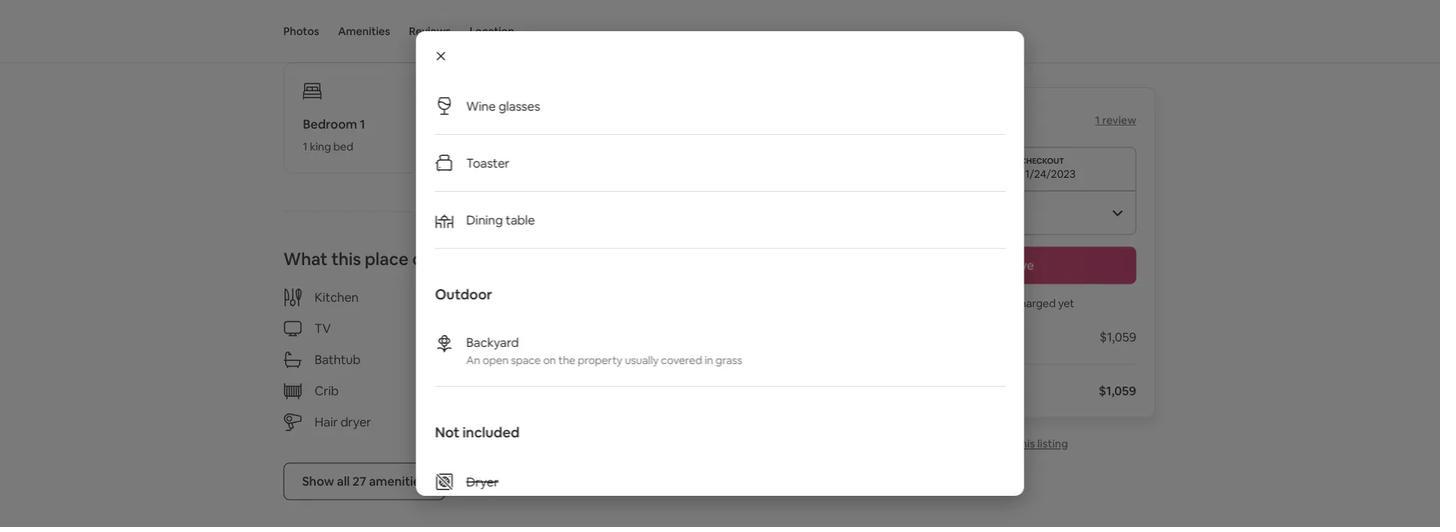 Task type: locate. For each thing, give the bounding box(es) containing it.
1 right the bedroom
[[360, 116, 365, 132]]

sleep
[[386, 22, 430, 45]]

backyard up high chair
[[576, 352, 628, 368]]

backyard up open
[[466, 334, 519, 350]]

bedroom 1 1 king bed
[[303, 116, 365, 153]]

11/24/2023 button
[[885, 147, 1136, 191]]

0 horizontal spatial 1
[[303, 139, 307, 153]]

chair
[[605, 383, 633, 399]]

wine glasses
[[466, 98, 540, 114]]

backyard
[[466, 334, 519, 350], [576, 352, 628, 368]]

not included
[[435, 423, 519, 442]]

space
[[511, 353, 540, 367]]

this left listing at the bottom right of page
[[1016, 437, 1035, 451]]

photos button
[[283, 0, 319, 62]]

what this place offers dialog
[[416, 0, 1024, 527]]

amenities button
[[338, 0, 390, 62]]

high chair
[[576, 383, 633, 399]]

wine
[[466, 98, 495, 114]]

yet
[[1058, 297, 1075, 311]]

report this listing
[[978, 437, 1068, 451]]

1
[[1095, 113, 1100, 127], [360, 116, 365, 132], [303, 139, 307, 153]]

1 horizontal spatial backyard
[[576, 352, 628, 368]]

11/24/2023
[[1021, 167, 1076, 181]]

reviews button
[[409, 0, 451, 62]]

dining table
[[466, 212, 535, 228]]

listing
[[1037, 437, 1068, 451]]

1 left review
[[1095, 113, 1100, 127]]

backyard an open space on the property usually covered in grass
[[466, 334, 742, 367]]

where you'll sleep
[[283, 22, 430, 45]]

1 review button
[[1095, 113, 1136, 127]]

1 left "king"
[[303, 139, 307, 153]]

toaster
[[466, 155, 509, 171]]

dining
[[466, 212, 503, 228]]

reserve button
[[885, 247, 1136, 284]]

reviews
[[409, 24, 451, 38]]

hair dryer
[[315, 414, 371, 430]]

1 vertical spatial this
[[1016, 437, 1035, 451]]

open
[[482, 353, 508, 367]]

this up kitchen
[[331, 248, 361, 270]]

taxes
[[959, 383, 991, 399]]

location button
[[470, 0, 514, 62]]

$1,059
[[1100, 329, 1136, 345], [1099, 383, 1136, 399]]

backyard for backyard an open space on the property usually covered in grass
[[466, 334, 519, 350]]

charged
[[1014, 297, 1056, 311]]

1 vertical spatial backyard
[[576, 352, 628, 368]]

0 horizontal spatial this
[[331, 248, 361, 270]]

0 vertical spatial this
[[331, 248, 361, 270]]

dryer
[[340, 414, 371, 430]]

0 horizontal spatial backyard
[[466, 334, 519, 350]]

before
[[917, 383, 957, 399]]

backyard inside the backyard an open space on the property usually covered in grass
[[466, 334, 519, 350]]

all
[[337, 473, 350, 489]]

review
[[1102, 113, 1136, 127]]

dryer
[[466, 474, 498, 490]]

1 horizontal spatial this
[[1016, 437, 1035, 451]]

in
[[704, 353, 713, 367]]

included
[[462, 423, 519, 442]]

covered
[[661, 353, 702, 367]]

offers
[[412, 248, 460, 270]]

crib
[[315, 383, 339, 399]]

property
[[577, 353, 622, 367]]

what this place offers
[[283, 248, 460, 270]]

0 vertical spatial backyard
[[466, 334, 519, 350]]

this
[[331, 248, 361, 270], [1016, 437, 1035, 451]]

27
[[352, 473, 366, 489]]

place
[[365, 248, 409, 270]]

0 vertical spatial $1,059
[[1100, 329, 1136, 345]]

backyard for backyard
[[576, 352, 628, 368]]

where
[[283, 22, 337, 45]]



Task type: vqa. For each thing, say whether or not it's contained in the screenshot.
– inside the the Herzele, Belgium 4,168 miles away Nov 13 – 18 $226 night
no



Task type: describe. For each thing, give the bounding box(es) containing it.
on
[[543, 353, 556, 367]]

show all 27 amenities
[[302, 473, 426, 489]]

kitchen
[[315, 289, 359, 305]]

this for report
[[1016, 437, 1035, 451]]

you won't be charged yet
[[947, 297, 1075, 311]]

hair
[[315, 414, 338, 430]]

the
[[558, 353, 575, 367]]

reserve
[[987, 257, 1034, 273]]

bedroom
[[303, 116, 357, 132]]

outdoor
[[435, 285, 492, 304]]

total
[[885, 383, 914, 399]]

show
[[302, 473, 334, 489]]

report
[[978, 437, 1014, 451]]

not
[[435, 423, 459, 442]]

bathtub
[[315, 352, 361, 368]]

1 vertical spatial $1,059
[[1099, 383, 1136, 399]]

what
[[283, 248, 328, 270]]

table
[[505, 212, 535, 228]]

grass
[[715, 353, 742, 367]]

total before taxes
[[885, 383, 991, 399]]

glasses
[[498, 98, 540, 114]]

you'll
[[341, 22, 383, 45]]

high
[[576, 383, 602, 399]]

amenities
[[338, 24, 390, 38]]

this for what
[[331, 248, 361, 270]]

usually
[[625, 353, 658, 367]]

amenities
[[369, 473, 426, 489]]

king
[[310, 139, 331, 153]]

1 review
[[1095, 113, 1136, 127]]

won't
[[968, 297, 996, 311]]

an
[[466, 353, 480, 367]]

tv
[[315, 321, 331, 337]]

location
[[470, 24, 514, 38]]

report this listing button
[[953, 437, 1068, 451]]

be
[[999, 297, 1012, 311]]

2 horizontal spatial 1
[[1095, 113, 1100, 127]]

bed
[[333, 139, 353, 153]]

photos
[[283, 24, 319, 38]]

1 horizontal spatial 1
[[360, 116, 365, 132]]

show all 27 amenities button
[[283, 463, 445, 500]]

you
[[947, 297, 966, 311]]



